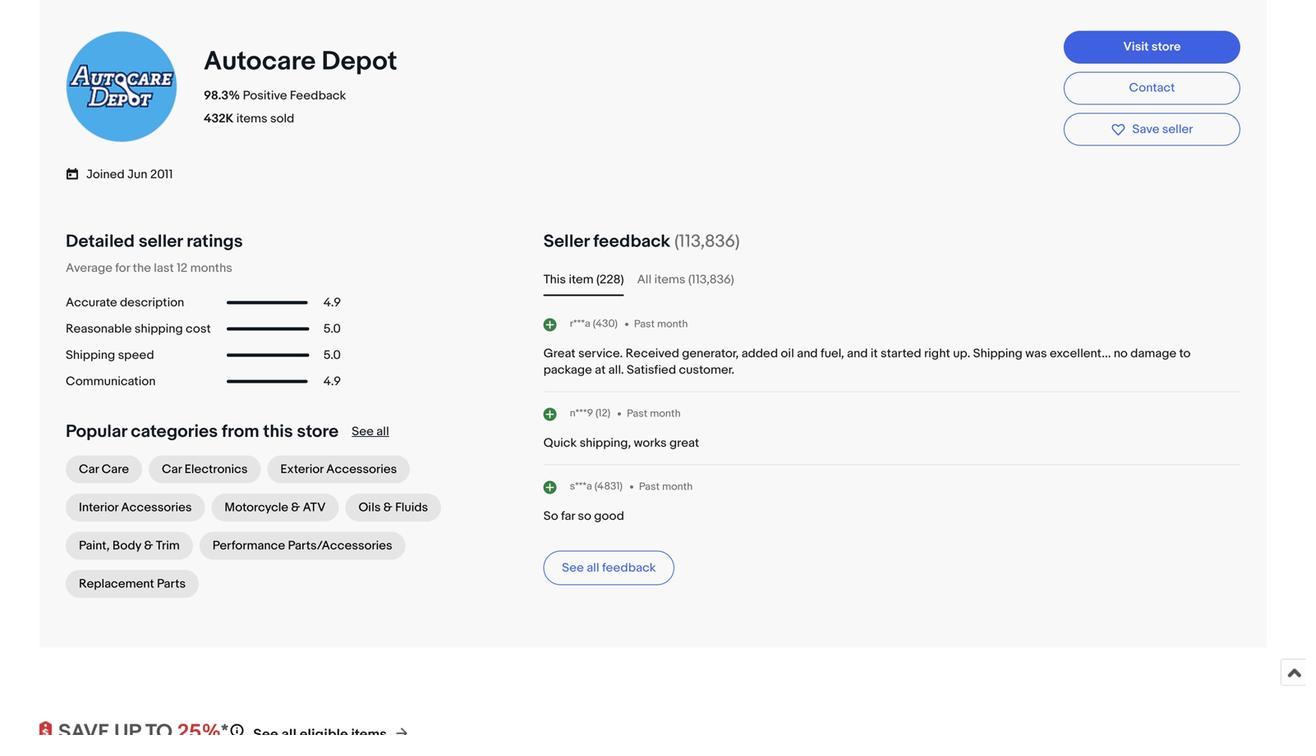 Task type: describe. For each thing, give the bounding box(es) containing it.
car for car care
[[79, 462, 99, 477]]

5.0 for shipping speed
[[324, 348, 341, 363]]

past for good
[[639, 481, 660, 493]]

shipping,
[[580, 436, 631, 451]]

see all
[[352, 425, 389, 439]]

all items (113,836)
[[637, 273, 734, 287]]

0 vertical spatial store
[[1152, 39, 1181, 54]]

paint, body & trim link
[[66, 532, 193, 560]]

interior accessories link
[[66, 494, 205, 522]]

joined jun 2011
[[86, 167, 173, 182]]

exterior accessories link
[[267, 456, 410, 484]]

fuel,
[[821, 346, 845, 361]]

received
[[626, 346, 679, 361]]

past for generator,
[[634, 318, 655, 331]]

accessories for exterior accessories
[[326, 462, 397, 477]]

fluids
[[395, 501, 428, 515]]

1 and from the left
[[797, 346, 818, 361]]

all for see all
[[377, 425, 389, 439]]

past month for good
[[639, 481, 693, 493]]

was
[[1026, 346, 1047, 361]]

tab list containing this item (228)
[[544, 270, 1241, 290]]

performance
[[213, 539, 285, 554]]

trim
[[156, 539, 180, 554]]

autocare
[[204, 46, 316, 78]]

quick shipping, works great
[[544, 436, 699, 451]]

added
[[742, 346, 778, 361]]

performance parts/accessories
[[213, 539, 392, 554]]

motorcycle & atv
[[225, 501, 326, 515]]

description
[[120, 296, 184, 310]]

detailed seller ratings
[[66, 231, 243, 252]]

generator,
[[682, 346, 739, 361]]

great service. received generator, added oil and fuel, and it started right up. shipping was excellent... no damage to package at all. satisfied customer.
[[544, 346, 1191, 378]]

depot
[[322, 46, 397, 78]]

see all link
[[352, 425, 389, 439]]

accurate
[[66, 296, 117, 310]]

all
[[637, 273, 652, 287]]

average
[[66, 261, 112, 276]]

so far so good
[[544, 509, 624, 524]]

autocare depot link
[[204, 46, 403, 78]]

far
[[561, 509, 575, 524]]

0 vertical spatial feedback
[[593, 231, 671, 252]]

the
[[133, 261, 151, 276]]

customer.
[[679, 363, 735, 378]]

popular categories from this store
[[66, 421, 339, 443]]

joined
[[86, 167, 125, 182]]

0 horizontal spatial store
[[297, 421, 339, 443]]

car electronics link
[[149, 456, 261, 484]]

seller for detailed
[[139, 231, 183, 252]]

items for all
[[655, 273, 686, 287]]

autocare depot image
[[64, 29, 179, 144]]

accurate description
[[66, 296, 184, 310]]

so
[[544, 509, 558, 524]]

5.0 for reasonable shipping cost
[[324, 322, 341, 337]]

seller
[[544, 231, 590, 252]]

n***9 (12)
[[570, 407, 611, 420]]

see for see all feedback
[[562, 561, 584, 576]]

oils
[[359, 501, 381, 515]]

months
[[190, 261, 232, 276]]

month for great
[[650, 408, 681, 420]]

exterior
[[281, 462, 324, 477]]

motorcycle & atv link
[[212, 494, 339, 522]]

see all feedback link
[[544, 551, 675, 586]]

0 horizontal spatial shipping
[[66, 348, 115, 363]]

sold
[[270, 111, 294, 126]]

2 and from the left
[[847, 346, 868, 361]]

car for car electronics
[[162, 462, 182, 477]]

month for generator,
[[657, 318, 688, 331]]

car electronics
[[162, 462, 248, 477]]

positive
[[243, 88, 287, 103]]

shipping inside great service. received generator, added oil and fuel, and it started right up. shipping was excellent... no damage to package at all. satisfied customer.
[[973, 346, 1023, 361]]

past for great
[[627, 408, 648, 420]]

contact link
[[1064, 72, 1241, 105]]

(113,836) for seller feedback (113,836)
[[675, 231, 740, 252]]

ratings
[[187, 231, 243, 252]]

great
[[544, 346, 576, 361]]

interior
[[79, 501, 118, 515]]

0 horizontal spatial &
[[144, 539, 153, 554]]

(113,836) for all items (113,836)
[[688, 273, 734, 287]]

care
[[102, 462, 129, 477]]

electronics
[[185, 462, 248, 477]]

12
[[177, 261, 188, 276]]

reasonable shipping cost
[[66, 322, 211, 337]]

categories
[[131, 421, 218, 443]]

works
[[634, 436, 667, 451]]

so
[[578, 509, 592, 524]]

s***a
[[570, 480, 592, 493]]

jun
[[127, 167, 147, 182]]

oils & fluids
[[359, 501, 428, 515]]

month for good
[[662, 481, 693, 493]]

see for see all
[[352, 425, 374, 439]]

& for motorcycle
[[291, 501, 300, 515]]

see all feedback
[[562, 561, 656, 576]]

past month for great
[[627, 408, 681, 420]]

contact
[[1129, 80, 1175, 95]]

popular
[[66, 421, 127, 443]]

great
[[670, 436, 699, 451]]

this item (228)
[[544, 273, 624, 287]]



Task type: locate. For each thing, give the bounding box(es) containing it.
seller
[[1163, 122, 1194, 137], [139, 231, 183, 252]]

feedback up 'all'
[[593, 231, 671, 252]]

see up exterior accessories
[[352, 425, 374, 439]]

see
[[352, 425, 374, 439], [562, 561, 584, 576]]

5.0
[[324, 322, 341, 337], [324, 348, 341, 363]]

service.
[[578, 346, 623, 361]]

1 vertical spatial items
[[655, 273, 686, 287]]

1 vertical spatial 5.0
[[324, 348, 341, 363]]

atv
[[303, 501, 326, 515]]

1 horizontal spatial items
[[655, 273, 686, 287]]

feedback
[[290, 88, 346, 103]]

autocare depot
[[204, 46, 397, 78]]

1 horizontal spatial &
[[291, 501, 300, 515]]

(113,836)
[[675, 231, 740, 252], [688, 273, 734, 287]]

98.3% positive feedback
[[204, 88, 346, 103]]

shipping speed
[[66, 348, 154, 363]]

1 vertical spatial past month
[[627, 408, 681, 420]]

accessories up 'trim'
[[121, 501, 192, 515]]

n***9
[[570, 407, 593, 420]]

0 vertical spatial (113,836)
[[675, 231, 740, 252]]

(430)
[[593, 318, 618, 330]]

up.
[[953, 346, 971, 361]]

(113,836) right 'all'
[[688, 273, 734, 287]]

to
[[1180, 346, 1191, 361]]

month up "works" in the bottom of the page
[[650, 408, 681, 420]]

from
[[222, 421, 259, 443]]

save seller
[[1133, 122, 1194, 137]]

car down categories
[[162, 462, 182, 477]]

visit store
[[1124, 39, 1181, 54]]

parts
[[157, 577, 186, 592]]

seller for save
[[1163, 122, 1194, 137]]

& for oils
[[384, 501, 393, 515]]

car care link
[[66, 456, 142, 484]]

and left it
[[847, 346, 868, 361]]

2 vertical spatial past
[[639, 481, 660, 493]]

1 vertical spatial 4.9
[[324, 374, 341, 389]]

items for 432k
[[236, 111, 268, 126]]

items right 'all'
[[655, 273, 686, 287]]

0 vertical spatial past
[[634, 318, 655, 331]]

paint,
[[79, 539, 110, 554]]

&
[[291, 501, 300, 515], [384, 501, 393, 515], [144, 539, 153, 554]]

past month down "works" in the bottom of the page
[[639, 481, 693, 493]]

2 vertical spatial month
[[662, 481, 693, 493]]

visit
[[1124, 39, 1149, 54]]

0 horizontal spatial accessories
[[121, 501, 192, 515]]

1 vertical spatial past
[[627, 408, 648, 420]]

speed
[[118, 348, 154, 363]]

past up "works" in the bottom of the page
[[627, 408, 648, 420]]

0 horizontal spatial car
[[79, 462, 99, 477]]

body
[[112, 539, 141, 554]]

0 vertical spatial month
[[657, 318, 688, 331]]

1 vertical spatial month
[[650, 408, 681, 420]]

satisfied
[[627, 363, 676, 378]]

1 horizontal spatial shipping
[[973, 346, 1023, 361]]

accessories for interior accessories
[[121, 501, 192, 515]]

r***a (430)
[[570, 318, 618, 330]]

s***a (4831)
[[570, 480, 623, 493]]

past month
[[634, 318, 688, 331], [627, 408, 681, 420], [639, 481, 693, 493]]

it
[[871, 346, 878, 361]]

items down positive
[[236, 111, 268, 126]]

save seller button
[[1064, 113, 1241, 146]]

& right oils
[[384, 501, 393, 515]]

& left atv at the left bottom
[[291, 501, 300, 515]]

r***a
[[570, 318, 591, 330]]

this
[[263, 421, 293, 443]]

seller inside 'button'
[[1163, 122, 1194, 137]]

store
[[1152, 39, 1181, 54], [297, 421, 339, 443]]

0 vertical spatial accessories
[[326, 462, 397, 477]]

2 vertical spatial past month
[[639, 481, 693, 493]]

store right the visit
[[1152, 39, 1181, 54]]

for
[[115, 261, 130, 276]]

communication
[[66, 374, 156, 389]]

past right (4831)
[[639, 481, 660, 493]]

1 horizontal spatial see
[[562, 561, 584, 576]]

0 vertical spatial past month
[[634, 318, 688, 331]]

0 vertical spatial all
[[377, 425, 389, 439]]

1 car from the left
[[79, 462, 99, 477]]

0 horizontal spatial all
[[377, 425, 389, 439]]

2 horizontal spatial &
[[384, 501, 393, 515]]

see down far
[[562, 561, 584, 576]]

average for the last 12 months
[[66, 261, 232, 276]]

car
[[79, 462, 99, 477], [162, 462, 182, 477]]

cost
[[186, 322, 211, 337]]

and right oil
[[797, 346, 818, 361]]

432k
[[204, 111, 234, 126]]

seller right the save
[[1163, 122, 1194, 137]]

98.3%
[[204, 88, 240, 103]]

past month up "works" in the bottom of the page
[[627, 408, 681, 420]]

month down great
[[662, 481, 693, 493]]

damage
[[1131, 346, 1177, 361]]

motorcycle
[[225, 501, 288, 515]]

1 4.9 from the top
[[324, 296, 341, 310]]

text__icon wrapper image
[[66, 165, 86, 181]]

all down 'so'
[[587, 561, 600, 576]]

store right this on the left of the page
[[297, 421, 339, 443]]

0 horizontal spatial items
[[236, 111, 268, 126]]

1 horizontal spatial seller
[[1163, 122, 1194, 137]]

car inside car care link
[[79, 462, 99, 477]]

detailed
[[66, 231, 135, 252]]

feedback
[[593, 231, 671, 252], [602, 561, 656, 576]]

1 vertical spatial accessories
[[121, 501, 192, 515]]

paint, body & trim
[[79, 539, 180, 554]]

(4831)
[[595, 480, 623, 493]]

item
[[569, 273, 594, 287]]

past up received on the top of the page
[[634, 318, 655, 331]]

replacement parts
[[79, 577, 186, 592]]

4.9 for accurate description
[[324, 296, 341, 310]]

1 horizontal spatial accessories
[[326, 462, 397, 477]]

0 vertical spatial items
[[236, 111, 268, 126]]

items
[[236, 111, 268, 126], [655, 273, 686, 287]]

past month up received on the top of the page
[[634, 318, 688, 331]]

package
[[544, 363, 592, 378]]

seller feedback (113,836)
[[544, 231, 740, 252]]

past
[[634, 318, 655, 331], [627, 408, 648, 420], [639, 481, 660, 493]]

1 horizontal spatial all
[[587, 561, 600, 576]]

0 vertical spatial 5.0
[[324, 322, 341, 337]]

1 vertical spatial feedback
[[602, 561, 656, 576]]

month up received on the top of the page
[[657, 318, 688, 331]]

0 horizontal spatial seller
[[139, 231, 183, 252]]

1 vertical spatial seller
[[139, 231, 183, 252]]

seller up last at top
[[139, 231, 183, 252]]

accessories down the see all link
[[326, 462, 397, 477]]

1 vertical spatial all
[[587, 561, 600, 576]]

quick
[[544, 436, 577, 451]]

& left 'trim'
[[144, 539, 153, 554]]

at
[[595, 363, 606, 378]]

feedback down good
[[602, 561, 656, 576]]

good
[[594, 509, 624, 524]]

performance parts/accessories link
[[200, 532, 406, 560]]

replacement parts link
[[66, 570, 199, 598]]

all for see all feedback
[[587, 561, 600, 576]]

1 vertical spatial see
[[562, 561, 584, 576]]

0 horizontal spatial and
[[797, 346, 818, 361]]

all up exterior accessories
[[377, 425, 389, 439]]

save
[[1133, 122, 1160, 137]]

tab list
[[544, 270, 1241, 290]]

1 horizontal spatial store
[[1152, 39, 1181, 54]]

car care
[[79, 462, 129, 477]]

2 4.9 from the top
[[324, 374, 341, 389]]

started
[[881, 346, 922, 361]]

2 car from the left
[[162, 462, 182, 477]]

432k items sold
[[204, 111, 294, 126]]

oil
[[781, 346, 794, 361]]

shipping down reasonable
[[66, 348, 115, 363]]

0 horizontal spatial see
[[352, 425, 374, 439]]

1 vertical spatial (113,836)
[[688, 273, 734, 287]]

shipping
[[973, 346, 1023, 361], [66, 348, 115, 363]]

2011
[[150, 167, 173, 182]]

no
[[1114, 346, 1128, 361]]

1 vertical spatial store
[[297, 421, 339, 443]]

4.9 for communication
[[324, 374, 341, 389]]

visit store link
[[1064, 31, 1241, 64]]

1 horizontal spatial and
[[847, 346, 868, 361]]

car inside car electronics link
[[162, 462, 182, 477]]

shipping right up.
[[973, 346, 1023, 361]]

1 horizontal spatial car
[[162, 462, 182, 477]]

0 vertical spatial 4.9
[[324, 296, 341, 310]]

parts/accessories
[[288, 539, 392, 554]]

(113,836) up all items (113,836)
[[675, 231, 740, 252]]

last
[[154, 261, 174, 276]]

past month for generator,
[[634, 318, 688, 331]]

interior accessories
[[79, 501, 192, 515]]

right
[[924, 346, 951, 361]]

2 5.0 from the top
[[324, 348, 341, 363]]

car left care
[[79, 462, 99, 477]]

0 vertical spatial seller
[[1163, 122, 1194, 137]]

exterior accessories
[[281, 462, 397, 477]]

0 vertical spatial see
[[352, 425, 374, 439]]

1 5.0 from the top
[[324, 322, 341, 337]]



Task type: vqa. For each thing, say whether or not it's contained in the screenshot.


